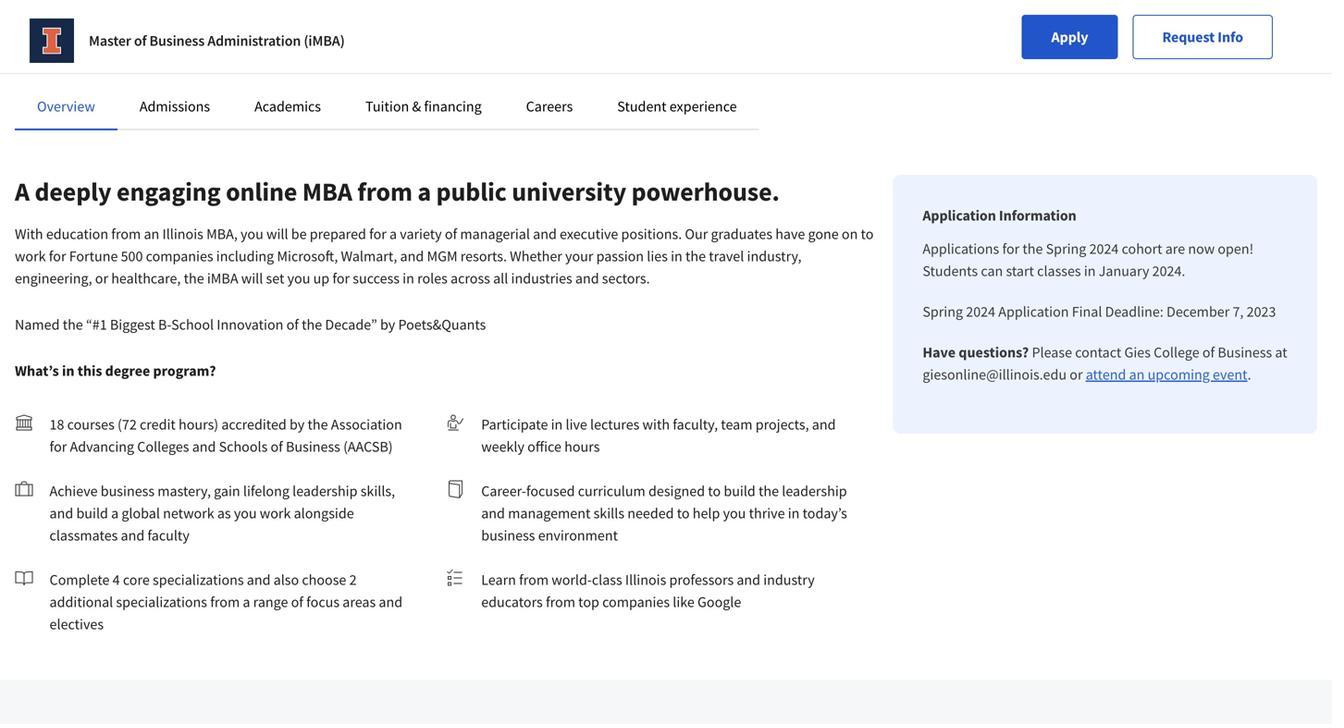Task type: describe. For each thing, give the bounding box(es) containing it.
upcoming
[[1148, 366, 1210, 384]]

please contact gies college of business at giesonline@illinois.edu or
[[923, 343, 1288, 384]]

apply
[[1052, 28, 1089, 46]]

0 horizontal spatial application
[[923, 206, 996, 225]]

open!
[[1218, 240, 1254, 258]]

resorts.
[[461, 247, 507, 266]]

fortune
[[69, 247, 118, 266]]

and inside participate in live lectures with faculty, team projects, and weekly office hours
[[812, 416, 836, 434]]

students
[[923, 262, 978, 280]]

attend an upcoming event link
[[1086, 366, 1248, 384]]

sectors.
[[602, 269, 650, 288]]

named the "#1 biggest b-school innovation of the decade" by poets&quants
[[15, 316, 486, 334]]

skills,
[[361, 482, 395, 501]]

classes
[[1038, 262, 1082, 280]]

courses
[[67, 416, 115, 434]]

in left this
[[62, 362, 75, 380]]

2 vertical spatial to
[[677, 504, 690, 523]]

additional
[[50, 593, 113, 612]]

start
[[1006, 262, 1035, 280]]

7,
[[1233, 303, 1244, 321]]

an inside with education from an illinois mba, you will be prepared for a variety of managerial and executive positions. our graduates have gone on to work for fortune 500 companies including microsoft, walmart, and mgm resorts. whether your passion lies in the travel industry, engineering, or healthcare, the imba will set you up for success in roles across all industries and sectors.
[[144, 225, 159, 243]]

the left "imba" in the top left of the page
[[184, 269, 204, 288]]

innovation
[[217, 316, 284, 334]]

needed
[[628, 504, 674, 523]]

overview link
[[37, 97, 95, 116]]

to inside with education from an illinois mba, you will be prepared for a variety of managerial and executive positions. our graduates have gone on to work for fortune 500 companies including microsoft, walmart, and mgm resorts. whether your passion lies in the travel industry, engineering, or healthcare, the imba will set you up for success in roles across all industries and sectors.
[[861, 225, 874, 243]]

of inside please contact gies college of business at giesonline@illinois.edu or
[[1203, 343, 1215, 362]]

class
[[592, 571, 623, 590]]

our
[[685, 225, 708, 243]]

attend an upcoming event .
[[1086, 366, 1252, 384]]

this
[[77, 362, 102, 380]]

apply button
[[1022, 15, 1118, 59]]

18
[[50, 416, 64, 434]]

positions.
[[621, 225, 682, 243]]

illinois for professors
[[626, 571, 667, 590]]

questions?
[[959, 343, 1029, 362]]

the left "#1
[[63, 316, 83, 334]]

by inside 18 courses (72 credit hours) accredited by the association for advancing colleges and schools of business (aacsb)
[[290, 416, 305, 434]]

1 vertical spatial specializations
[[116, 593, 207, 612]]

association
[[331, 416, 402, 434]]

network
[[163, 504, 214, 523]]

achieve business mastery, gain lifelong leadership skills, and build a global network as you work alongside classmates and faculty
[[50, 482, 395, 545]]

tuition & financing link
[[366, 97, 482, 116]]

engaging
[[117, 175, 221, 208]]

decade"
[[325, 316, 377, 334]]

including
[[216, 247, 274, 266]]

applications for the spring 2024 cohort are now open! students can start classes in january 2024.
[[923, 240, 1254, 280]]

(imba)
[[304, 31, 345, 50]]

info
[[1218, 28, 1244, 46]]

university of illinois gies college of business logo image
[[30, 19, 74, 63]]

gone
[[808, 225, 839, 243]]

have questions?
[[923, 343, 1029, 362]]

areas
[[343, 593, 376, 612]]

professors
[[670, 571, 734, 590]]

in inside applications for the spring 2024 cohort are now open! students can start classes in january 2024.
[[1084, 262, 1096, 280]]

office
[[528, 438, 562, 456]]

or inside with education from an illinois mba, you will be prepared for a variety of managerial and executive positions. our graduates have gone on to work for fortune 500 companies including microsoft, walmart, and mgm resorts. whether your passion lies in the travel industry, engineering, or healthcare, the imba will set you up for success in roles across all industries and sectors.
[[95, 269, 108, 288]]

500
[[121, 247, 143, 266]]

applications
[[923, 240, 1000, 258]]

complete
[[50, 571, 110, 590]]

you left up
[[287, 269, 310, 288]]

1 horizontal spatial by
[[380, 316, 395, 334]]

and down your
[[576, 269, 599, 288]]

deeply
[[35, 175, 112, 208]]

1 vertical spatial 2024
[[966, 303, 996, 321]]

and inside 18 courses (72 credit hours) accredited by the association for advancing colleges and schools of business (aacsb)
[[192, 438, 216, 456]]

the inside 18 courses (72 credit hours) accredited by the association for advancing colleges and schools of business (aacsb)
[[308, 416, 328, 434]]

industry,
[[747, 247, 802, 266]]

imba
[[207, 269, 238, 288]]

(72
[[118, 416, 137, 434]]

build inside achieve business mastery, gain lifelong leadership skills, and build a global network as you work alongside classmates and faculty
[[76, 504, 108, 523]]

admissions link
[[140, 97, 210, 116]]

careers link
[[526, 97, 573, 116]]

leadership inside career-focused curriculum designed to build the leadership and management skills needed to help you thrive in today's business environment
[[782, 482, 847, 501]]

student experience
[[618, 97, 737, 116]]

curriculum
[[578, 482, 646, 501]]

accredited
[[222, 416, 287, 434]]

managerial
[[460, 225, 530, 243]]

whether
[[510, 247, 563, 266]]

walmart,
[[341, 247, 397, 266]]

a inside achieve business mastery, gain lifelong leadership skills, and build a global network as you work alongside classmates and faculty
[[111, 504, 119, 523]]

please
[[1032, 343, 1073, 362]]

of right master
[[134, 31, 147, 50]]

healthcare,
[[111, 269, 181, 288]]

and down the achieve
[[50, 504, 73, 523]]

18 courses (72 credit hours) accredited by the association for advancing colleges and schools of business (aacsb)
[[50, 416, 402, 456]]

overview
[[37, 97, 95, 116]]

weekly
[[481, 438, 525, 456]]

all
[[493, 269, 508, 288]]

contact
[[1076, 343, 1122, 362]]

learn from world-class illinois professors and industry educators from top companies like google
[[481, 571, 815, 612]]

what's
[[15, 362, 59, 380]]

and up whether
[[533, 225, 557, 243]]

be
[[291, 225, 307, 243]]

executive
[[560, 225, 619, 243]]

1 horizontal spatial to
[[708, 482, 721, 501]]

and down 'global' at left
[[121, 527, 145, 545]]

deadline:
[[1106, 303, 1164, 321]]

academics
[[255, 97, 321, 116]]

passion
[[597, 247, 644, 266]]

the left decade"
[[302, 316, 322, 334]]

or inside please contact gies college of business at giesonline@illinois.edu or
[[1070, 366, 1083, 384]]

poets&quants
[[398, 316, 486, 334]]

business inside achieve business mastery, gain lifelong leadership skills, and build a global network as you work alongside classmates and faculty
[[101, 482, 155, 501]]

like
[[673, 593, 695, 612]]

b-
[[158, 316, 171, 334]]

mba,
[[206, 225, 238, 243]]

lectures
[[590, 416, 640, 434]]

from inside with education from an illinois mba, you will be prepared for a variety of managerial and executive positions. our graduates have gone on to work for fortune 500 companies including microsoft, walmart, and mgm resorts. whether your passion lies in the travel industry, engineering, or healthcare, the imba will set you up for success in roles across all industries and sectors.
[[111, 225, 141, 243]]

education
[[46, 225, 108, 243]]

focused
[[526, 482, 575, 501]]

gain
[[214, 482, 240, 501]]

build inside career-focused curriculum designed to build the leadership and management skills needed to help you thrive in today's business environment
[[724, 482, 756, 501]]

your
[[565, 247, 594, 266]]

variety
[[400, 225, 442, 243]]

(aacsb)
[[343, 438, 393, 456]]

companies inside learn from world-class illinois professors and industry educators from top companies like google
[[603, 593, 670, 612]]

spring inside applications for the spring 2024 cohort are now open! students can start classes in january 2024.
[[1046, 240, 1087, 258]]

advancing
[[70, 438, 134, 456]]

work inside achieve business mastery, gain lifelong leadership skills, and build a global network as you work alongside classmates and faculty
[[260, 504, 291, 523]]

online
[[226, 175, 297, 208]]

for up 'engineering,'
[[49, 247, 66, 266]]



Task type: vqa. For each thing, say whether or not it's contained in the screenshot.
completion
no



Task type: locate. For each thing, give the bounding box(es) containing it.
up
[[313, 269, 330, 288]]

work down lifelong
[[260, 504, 291, 523]]

graduates
[[711, 225, 773, 243]]

a deeply engaging online mba from a public university powerhouse.
[[15, 175, 780, 208]]

2024 up have questions? at the right top of the page
[[966, 303, 996, 321]]

gies
[[1125, 343, 1151, 362]]

in right classes
[[1084, 262, 1096, 280]]

what's in this degree program?
[[15, 362, 216, 380]]

experience
[[670, 97, 737, 116]]

will left be
[[267, 225, 288, 243]]

academics link
[[255, 97, 321, 116]]

from left range
[[210, 593, 240, 612]]

a left range
[[243, 593, 250, 612]]

business up 'global' at left
[[101, 482, 155, 501]]

and down 'career-'
[[481, 504, 505, 523]]

the up thrive
[[759, 482, 779, 501]]

illinois inside with education from an illinois mba, you will be prepared for a variety of managerial and executive positions. our graduates have gone on to work for fortune 500 companies including microsoft, walmart, and mgm resorts. whether your passion lies in the travel industry, engineering, or healthcare, the imba will set you up for success in roles across all industries and sectors.
[[162, 225, 203, 243]]

an
[[144, 225, 159, 243], [1130, 366, 1145, 384]]

you up including
[[241, 225, 264, 243]]

now
[[1189, 240, 1215, 258]]

0 vertical spatial specializations
[[153, 571, 244, 590]]

1 vertical spatial business
[[481, 527, 535, 545]]

as
[[217, 504, 231, 523]]

of right innovation
[[287, 316, 299, 334]]

you right help
[[723, 504, 746, 523]]

0 horizontal spatial build
[[76, 504, 108, 523]]

1 vertical spatial will
[[241, 269, 263, 288]]

learn
[[481, 571, 516, 590]]

alongside
[[294, 504, 354, 523]]

master
[[89, 31, 131, 50]]

0 vertical spatial build
[[724, 482, 756, 501]]

1 vertical spatial illinois
[[626, 571, 667, 590]]

illinois right class on the left bottom
[[626, 571, 667, 590]]

participate
[[481, 416, 548, 434]]

0 vertical spatial business
[[149, 31, 205, 50]]

build up classmates
[[76, 504, 108, 523]]

faculty,
[[673, 416, 718, 434]]

and down the hours)
[[192, 438, 216, 456]]

participate in live lectures with faculty, team projects, and weekly office hours
[[481, 416, 836, 456]]

for up walmart,
[[369, 225, 387, 243]]

you
[[241, 225, 264, 243], [287, 269, 310, 288], [234, 504, 257, 523], [723, 504, 746, 523]]

2024 inside applications for the spring 2024 cohort are now open! students can start classes in january 2024.
[[1090, 240, 1119, 258]]

0 vertical spatial by
[[380, 316, 395, 334]]

of down also
[[291, 593, 304, 612]]

1 horizontal spatial application
[[999, 303, 1069, 321]]

2024 up january
[[1090, 240, 1119, 258]]

december
[[1167, 303, 1230, 321]]

for up "start"
[[1003, 240, 1020, 258]]

cohort
[[1122, 240, 1163, 258]]

industry
[[764, 571, 815, 590]]

1 vertical spatial application
[[999, 303, 1069, 321]]

companies inside with education from an illinois mba, you will be prepared for a variety of managerial and executive positions. our graduates have gone on to work for fortune 500 companies including microsoft, walmart, and mgm resorts. whether your passion lies in the travel industry, engineering, or healthcare, the imba will set you up for success in roles across all industries and sectors.
[[146, 247, 213, 266]]

in left the roles
[[403, 269, 414, 288]]

and down variety
[[400, 247, 424, 266]]

a up variety
[[418, 175, 431, 208]]

an down gies
[[1130, 366, 1145, 384]]

0 vertical spatial to
[[861, 225, 874, 243]]

leadership inside achieve business mastery, gain lifelong leadership skills, and build a global network as you work alongside classmates and faculty
[[293, 482, 358, 501]]

work inside with education from an illinois mba, you will be prepared for a variety of managerial and executive positions. our graduates have gone on to work for fortune 500 companies including microsoft, walmart, and mgm resorts. whether your passion lies in the travel industry, engineering, or healthcare, the imba will set you up for success in roles across all industries and sectors.
[[15, 247, 46, 266]]

1 vertical spatial an
[[1130, 366, 1145, 384]]

for down 18 on the bottom left
[[50, 438, 67, 456]]

management
[[508, 504, 591, 523]]

the left association
[[308, 416, 328, 434]]

1 horizontal spatial or
[[1070, 366, 1083, 384]]

and right the areas
[[379, 593, 403, 612]]

engineering,
[[15, 269, 92, 288]]

a inside complete 4 core specializations and also choose 2 additional specializations from a range of focus areas and electives
[[243, 593, 250, 612]]

work down with
[[15, 247, 46, 266]]

attend
[[1086, 366, 1127, 384]]

google
[[698, 593, 742, 612]]

companies down class on the left bottom
[[603, 593, 670, 612]]

1 horizontal spatial work
[[260, 504, 291, 523]]

0 vertical spatial or
[[95, 269, 108, 288]]

from inside complete 4 core specializations and also choose 2 additional specializations from a range of focus areas and electives
[[210, 593, 240, 612]]

1 vertical spatial companies
[[603, 593, 670, 612]]

complete 4 core specializations and also choose 2 additional specializations from a range of focus areas and electives
[[50, 571, 403, 634]]

for
[[369, 225, 387, 243], [1003, 240, 1020, 258], [49, 247, 66, 266], [333, 269, 350, 288], [50, 438, 67, 456]]

in inside participate in live lectures with faculty, team projects, and weekly office hours
[[551, 416, 563, 434]]

0 horizontal spatial business
[[101, 482, 155, 501]]

for inside 18 courses (72 credit hours) accredited by the association for advancing colleges and schools of business (aacsb)
[[50, 438, 67, 456]]

of inside 18 courses (72 credit hours) accredited by the association for advancing colleges and schools of business (aacsb)
[[271, 438, 283, 456]]

0 vertical spatial illinois
[[162, 225, 203, 243]]

and up google on the right of page
[[737, 571, 761, 590]]

a left 'global' at left
[[111, 504, 119, 523]]

hours
[[565, 438, 600, 456]]

you inside achieve business mastery, gain lifelong leadership skills, and build a global network as you work alongside classmates and faculty
[[234, 504, 257, 523]]

leadership up today's
[[782, 482, 847, 501]]

from down world- at the bottom left
[[546, 593, 576, 612]]

0 horizontal spatial to
[[677, 504, 690, 523]]

0 vertical spatial business
[[101, 482, 155, 501]]

spring up have
[[923, 303, 963, 321]]

build
[[724, 482, 756, 501], [76, 504, 108, 523]]

the down our
[[686, 247, 706, 266]]

business left (aacsb)
[[286, 438, 340, 456]]

illinois for mba,
[[162, 225, 203, 243]]

business inside career-focused curriculum designed to build the leadership and management skills needed to help you thrive in today's business environment
[[481, 527, 535, 545]]

a inside with education from an illinois mba, you will be prepared for a variety of managerial and executive positions. our graduates have gone on to work for fortune 500 companies including microsoft, walmart, and mgm resorts. whether your passion lies in the travel industry, engineering, or healthcare, the imba will set you up for success in roles across all industries and sectors.
[[390, 225, 397, 243]]

0 horizontal spatial will
[[241, 269, 263, 288]]

college
[[1154, 343, 1200, 362]]

2 vertical spatial business
[[286, 438, 340, 456]]

business inside 18 courses (72 credit hours) accredited by the association for advancing colleges and schools of business (aacsb)
[[286, 438, 340, 456]]

0 vertical spatial work
[[15, 247, 46, 266]]

the up "start"
[[1023, 240, 1043, 258]]

1 horizontal spatial companies
[[603, 593, 670, 612]]

career-focused curriculum designed to build the leadership and management skills needed to help you thrive in today's business environment
[[481, 482, 848, 545]]

1 horizontal spatial 2024
[[1090, 240, 1119, 258]]

0 vertical spatial spring
[[1046, 240, 1087, 258]]

spring up classes
[[1046, 240, 1087, 258]]

financing
[[424, 97, 482, 116]]

student
[[618, 97, 667, 116]]

in right lies
[[671, 247, 683, 266]]

leadership up the alongside
[[293, 482, 358, 501]]

work
[[15, 247, 46, 266], [260, 504, 291, 523]]

microsoft,
[[277, 247, 338, 266]]

in inside career-focused curriculum designed to build the leadership and management skills needed to help you thrive in today's business environment
[[788, 504, 800, 523]]

school
[[171, 316, 214, 334]]

from up variety
[[358, 175, 413, 208]]

information
[[999, 206, 1077, 225]]

of down accredited at the left of page
[[271, 438, 283, 456]]

specializations down core
[[116, 593, 207, 612]]

1 vertical spatial work
[[260, 504, 291, 523]]

0 vertical spatial application
[[923, 206, 996, 225]]

1 horizontal spatial leadership
[[782, 482, 847, 501]]

0 vertical spatial 2024
[[1090, 240, 1119, 258]]

0 horizontal spatial or
[[95, 269, 108, 288]]

of up event
[[1203, 343, 1215, 362]]

by right accredited at the left of page
[[290, 416, 305, 434]]

companies up the healthcare, at the top left of the page
[[146, 247, 213, 266]]

or down fortune
[[95, 269, 108, 288]]

business inside please contact gies college of business at giesonline@illinois.edu or
[[1218, 343, 1273, 362]]

schools
[[219, 438, 268, 456]]

2024.
[[1153, 262, 1186, 280]]

1 horizontal spatial build
[[724, 482, 756, 501]]

success
[[353, 269, 400, 288]]

0 horizontal spatial illinois
[[162, 225, 203, 243]]

1 vertical spatial by
[[290, 416, 305, 434]]

specializations down faculty
[[153, 571, 244, 590]]

you inside career-focused curriculum designed to build the leadership and management skills needed to help you thrive in today's business environment
[[723, 504, 746, 523]]

spring 2024 application final deadline: december 7, 2023
[[923, 303, 1277, 321]]

0 horizontal spatial companies
[[146, 247, 213, 266]]

2 horizontal spatial business
[[1218, 343, 1273, 362]]

live
[[566, 416, 588, 434]]

and inside career-focused curriculum designed to build the leadership and management skills needed to help you thrive in today's business environment
[[481, 504, 505, 523]]

careers
[[526, 97, 573, 116]]

an up the healthcare, at the top left of the page
[[144, 225, 159, 243]]

to left help
[[677, 504, 690, 523]]

1 horizontal spatial illinois
[[626, 571, 667, 590]]

of up the mgm
[[445, 225, 457, 243]]

by right decade"
[[380, 316, 395, 334]]

2
[[349, 571, 357, 590]]

electives
[[50, 615, 104, 634]]

0 horizontal spatial leadership
[[293, 482, 358, 501]]

or left attend
[[1070, 366, 1083, 384]]

1 leadership from the left
[[293, 482, 358, 501]]

1 vertical spatial or
[[1070, 366, 1083, 384]]

from up 500
[[111, 225, 141, 243]]

for inside applications for the spring 2024 cohort are now open! students can start classes in january 2024.
[[1003, 240, 1020, 258]]

0 horizontal spatial spring
[[923, 303, 963, 321]]

1 horizontal spatial business
[[481, 527, 535, 545]]

leadership
[[293, 482, 358, 501], [782, 482, 847, 501]]

of inside with education from an illinois mba, you will be prepared for a variety of managerial and executive positions. our graduates have gone on to work for fortune 500 companies including microsoft, walmart, and mgm resorts. whether your passion lies in the travel industry, engineering, or healthcare, the imba will set you up for success in roles across all industries and sectors.
[[445, 225, 457, 243]]

help
[[693, 504, 720, 523]]

industries
[[511, 269, 573, 288]]

in right thrive
[[788, 504, 800, 523]]

illinois left mba,
[[162, 225, 203, 243]]

2 horizontal spatial to
[[861, 225, 874, 243]]

of inside complete 4 core specializations and also choose 2 additional specializations from a range of focus areas and electives
[[291, 593, 304, 612]]

0 vertical spatial companies
[[146, 247, 213, 266]]

projects,
[[756, 416, 809, 434]]

application down "start"
[[999, 303, 1069, 321]]

application up applications
[[923, 206, 996, 225]]

core
[[123, 571, 150, 590]]

0 horizontal spatial business
[[149, 31, 205, 50]]

1 horizontal spatial an
[[1130, 366, 1145, 384]]

biggest
[[110, 316, 155, 334]]

a
[[418, 175, 431, 208], [390, 225, 397, 243], [111, 504, 119, 523], [243, 593, 250, 612]]

tuition & financing
[[366, 97, 482, 116]]

focus
[[306, 593, 340, 612]]

will
[[267, 225, 288, 243], [241, 269, 263, 288]]

1 vertical spatial spring
[[923, 303, 963, 321]]

the inside applications for the spring 2024 cohort are now open! students can start classes in january 2024.
[[1023, 240, 1043, 258]]

business up admissions
[[149, 31, 205, 50]]

4
[[113, 571, 120, 590]]

you right as
[[234, 504, 257, 523]]

and up range
[[247, 571, 271, 590]]

event
[[1213, 366, 1248, 384]]

0 horizontal spatial work
[[15, 247, 46, 266]]

illinois inside learn from world-class illinois professors and industry educators from top companies like google
[[626, 571, 667, 590]]

career-
[[481, 482, 526, 501]]

from
[[358, 175, 413, 208], [111, 225, 141, 243], [519, 571, 549, 590], [210, 593, 240, 612], [546, 593, 576, 612]]

for right up
[[333, 269, 350, 288]]

0 horizontal spatial an
[[144, 225, 159, 243]]

lifelong
[[243, 482, 290, 501]]

build up thrive
[[724, 482, 756, 501]]

2 leadership from the left
[[782, 482, 847, 501]]

have
[[923, 343, 956, 362]]

degree
[[105, 362, 150, 380]]

1 horizontal spatial spring
[[1046, 240, 1087, 258]]

program?
[[153, 362, 216, 380]]

the inside career-focused curriculum designed to build the leadership and management skills needed to help you thrive in today's business environment
[[759, 482, 779, 501]]

application
[[923, 206, 996, 225], [999, 303, 1069, 321]]

powerhouse.
[[632, 175, 780, 208]]

business up .
[[1218, 343, 1273, 362]]

roles
[[417, 269, 448, 288]]

2024
[[1090, 240, 1119, 258], [966, 303, 996, 321]]

to up help
[[708, 482, 721, 501]]

and inside learn from world-class illinois professors and industry educators from top companies like google
[[737, 571, 761, 590]]

0 horizontal spatial 2024
[[966, 303, 996, 321]]

1 vertical spatial build
[[76, 504, 108, 523]]

1 horizontal spatial will
[[267, 225, 288, 243]]

1 horizontal spatial business
[[286, 438, 340, 456]]

0 vertical spatial will
[[267, 225, 288, 243]]

to right on
[[861, 225, 874, 243]]

a left variety
[[390, 225, 397, 243]]

business down 'career-'
[[481, 527, 535, 545]]

0 vertical spatial an
[[144, 225, 159, 243]]

from up "educators"
[[519, 571, 549, 590]]

1 vertical spatial to
[[708, 482, 721, 501]]

0 horizontal spatial by
[[290, 416, 305, 434]]

specializations
[[153, 571, 244, 590], [116, 593, 207, 612]]

will left set
[[241, 269, 263, 288]]

1 vertical spatial business
[[1218, 343, 1273, 362]]

global
[[122, 504, 160, 523]]

lies
[[647, 247, 668, 266]]

and right projects,
[[812, 416, 836, 434]]

in left live
[[551, 416, 563, 434]]



